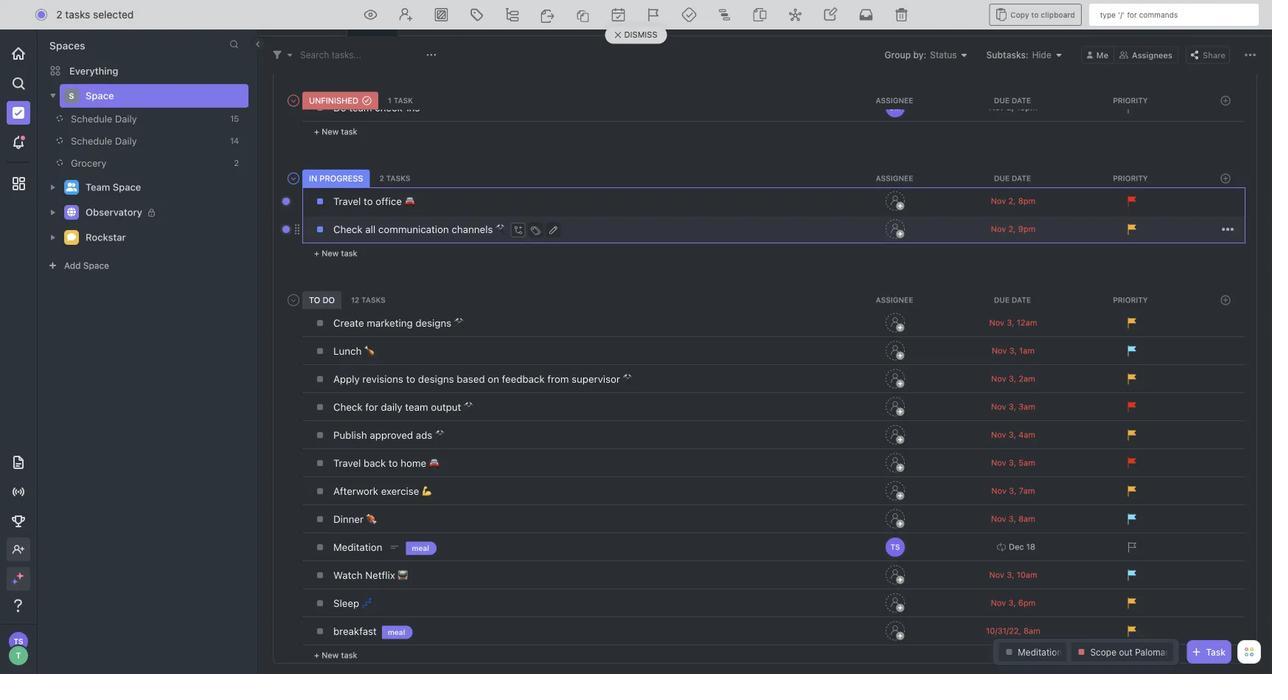 Task type: describe. For each thing, give the bounding box(es) containing it.
assignee button for 2 tasks
[[837, 174, 956, 182]]

ts button
[[885, 536, 907, 558]]

assignee for 12 tasks
[[876, 296, 914, 304]]

sparkle svg 2 image
[[12, 579, 17, 585]]

space inside "space" link
[[86, 90, 114, 101]]

user group image
[[66, 183, 77, 191]]

watch
[[334, 569, 363, 581]]

, for nov 3 , 6 pm
[[1014, 598, 1017, 608]]

meal for the bottommost meal dropdown button
[[388, 628, 405, 637]]

communication
[[378, 223, 449, 235]]

10/31/22 , 8 am
[[987, 626, 1041, 636]]

1 task button
[[386, 96, 418, 104]]

watch netflix 📺 link
[[330, 563, 833, 588]]

🚘 inside the travel to office 🚘 'link'
[[405, 195, 415, 207]]

hide
[[1033, 50, 1052, 60]]

18
[[1027, 542, 1036, 552]]

supervisor
[[572, 373, 620, 385]]

3 for 10
[[1007, 570, 1012, 580]]

ts for ts
[[891, 543, 901, 551]]

task
[[1207, 647, 1226, 657]]

nov 2 , 8 pm
[[991, 196, 1036, 206]]

nov 3 , 7 am
[[992, 486, 1036, 496]]

am right 10/31/22
[[1029, 626, 1041, 636]]

⚒️ right ins
[[423, 102, 433, 113]]

nov for publish approved ads ⚒️
[[992, 430, 1007, 440]]

am for dinner 🍖
[[1024, 514, 1036, 524]]

2 up spaces link
[[56, 8, 62, 21]]

travel to office 🚘 link
[[330, 189, 833, 214]]

group by: status
[[885, 50, 957, 60]]

3 for 12
[[1007, 318, 1013, 327]]

nov 3 , 3 am
[[992, 402, 1036, 412]]

check for daily team output ⚒️ link
[[330, 395, 833, 420]]

meditation
[[334, 541, 383, 553]]

nov down nov 3 , 1 am
[[992, 374, 1007, 383]]

am up nov 3 , 3 am
[[1024, 374, 1036, 383]]

nov 3 , 1 am
[[992, 346, 1035, 355]]

priority button for 2 tasks
[[1074, 174, 1192, 182]]

assignees button
[[1115, 46, 1179, 64]]

3 for 4
[[1009, 430, 1014, 440]]

due date for 12 tasks
[[995, 296, 1032, 304]]

2 new from the top
[[322, 248, 339, 258]]

apply revisions to designs based on feedback from supervisor ⚒️ link
[[330, 367, 833, 392]]

nov 3 , 12 am
[[990, 318, 1038, 327]]

list link
[[370, 8, 393, 35]]

1 daily from the top
[[115, 113, 137, 124]]

nov left 6
[[991, 598, 1007, 608]]

subtasks:
[[987, 50, 1029, 60]]

2 daily from the top
[[115, 135, 137, 146]]

2 tasks button
[[377, 174, 416, 182]]

2 down 14
[[234, 158, 239, 168]]

💤
[[362, 597, 372, 609]]

sleep
[[334, 597, 359, 609]]

view settings image
[[1245, 49, 1257, 61]]

am up nov 3 , 1 am
[[1026, 318, 1038, 327]]

1 new from the top
[[322, 127, 339, 136]]

Search tasks... text field
[[300, 45, 423, 65]]

date for 1 task
[[1012, 96, 1032, 104]]

am for afterwork exercise 💪
[[1024, 486, 1036, 496]]

assignee button for 1 task
[[837, 96, 956, 104]]

3 for 5
[[1009, 458, 1014, 468]]

am for lunch 🍗
[[1024, 346, 1035, 355]]

travel back to home 🚘 link
[[330, 451, 833, 476]]

list
[[370, 14, 387, 26]]

ts t
[[14, 638, 23, 661]]

nov 3 , 2 am
[[992, 374, 1036, 383]]

assignee button for 12 tasks
[[837, 296, 956, 304]]

nov 3 , 8 am
[[992, 514, 1036, 524]]

7
[[1019, 486, 1024, 496]]

2 vertical spatial 8
[[1024, 626, 1029, 636]]

share button
[[1186, 46, 1231, 64]]

tasks for 2 tasks
[[386, 174, 411, 182]]

1 schedule from the top
[[71, 113, 112, 124]]

channels
[[452, 223, 493, 235]]

am for travel back to home 🚘
[[1024, 458, 1036, 468]]

check all communication channels ⚒️
[[334, 223, 506, 235]]

2 schedule daily from the top
[[71, 135, 137, 146]]

8 for dinner 🍖
[[1019, 514, 1024, 524]]

travel for travel back to home 🚘
[[334, 457, 361, 469]]

date for 2 tasks
[[1012, 174, 1032, 182]]

create marketing designs ⚒️
[[334, 317, 464, 329]]

10/31/22
[[987, 626, 1019, 636]]

feedback
[[502, 373, 545, 385]]

lunch 🍗
[[334, 345, 374, 357]]

dec
[[1009, 542, 1025, 552]]

publish approved ads ⚒️ link
[[330, 423, 833, 448]]

due for 2 tasks
[[995, 174, 1010, 182]]

travel to office 🚘
[[334, 195, 415, 207]]

🍗
[[365, 345, 374, 357]]

priority for 2 tasks
[[1114, 174, 1149, 182]]

2 tasks selected
[[56, 8, 134, 21]]

spaces link
[[38, 39, 85, 52]]

check-
[[375, 102, 407, 113]]

nov 2 , 10 pm
[[990, 102, 1038, 112]]

ts for ts t
[[14, 638, 23, 646]]

2 + from the top
[[314, 248, 319, 258]]

🍖
[[367, 513, 376, 525]]

t
[[16, 651, 21, 661]]

afterwork exercise 💪 link
[[330, 479, 833, 504]]

3 for 3
[[1009, 402, 1014, 412]]

sparkle svg 1 image
[[16, 573, 24, 580]]

create marketing designs ⚒️ link
[[330, 310, 833, 336]]

sleep 💤 link
[[330, 591, 833, 616]]

, for nov 3 , 3 am
[[1014, 402, 1017, 412]]

afterwork
[[334, 485, 379, 497]]

share
[[1203, 51, 1226, 60]]

📺
[[398, 569, 408, 581]]

create
[[334, 317, 364, 329]]

revisions
[[363, 373, 404, 385]]

💪
[[422, 485, 432, 497]]

meal for the top meal dropdown button
[[412, 544, 429, 552]]

3 up 4
[[1019, 402, 1024, 412]]

, for nov 3 , 4 am
[[1014, 430, 1017, 440]]

sleep 💤
[[334, 597, 372, 609]]

pm for 10
[[1026, 102, 1038, 112]]

publish approved ads ⚒️
[[334, 429, 445, 441]]

space for team space
[[113, 182, 141, 193]]

favorites
[[49, 12, 94, 24]]

tasks for 12 tasks
[[362, 296, 386, 304]]

everything
[[69, 65, 118, 76]]

to right back on the left of the page
[[389, 457, 398, 469]]

pm for 8
[[1024, 196, 1036, 206]]

grocery link
[[57, 152, 224, 174]]

from
[[548, 373, 569, 385]]

exercise
[[381, 485, 419, 497]]

team
[[86, 182, 110, 193]]

view settings element
[[1242, 46, 1260, 64]]

back
[[364, 457, 386, 469]]

🚘 inside travel back to home 🚘 link
[[429, 457, 439, 469]]

space for add space
[[83, 260, 109, 271]]

2 schedule from the top
[[71, 135, 112, 146]]

check for check all communication channels ⚒️
[[334, 223, 363, 235]]

home
[[401, 457, 427, 469]]

group
[[885, 50, 911, 60]]

check for daily team output ⚒️
[[334, 401, 474, 413]]

12 tasks button
[[349, 296, 391, 304]]

assignee for 2 tasks
[[876, 174, 914, 182]]

0 vertical spatial designs
[[416, 317, 452, 329]]

nov for do team check-ins ⚒️
[[990, 102, 1005, 112]]

1 task
[[388, 96, 413, 104]]

14
[[230, 136, 239, 146]]

, for nov 3 , 5 am
[[1014, 458, 1017, 468]]

0 vertical spatial team
[[349, 102, 372, 113]]

watch netflix 📺
[[334, 569, 408, 581]]

1 + new task from the top
[[314, 127, 358, 136]]

copy to clipboard
[[1011, 10, 1076, 19]]

pm for 6
[[1024, 598, 1036, 608]]

add
[[64, 260, 81, 271]]

copy
[[1011, 10, 1030, 19]]



Task type: vqa. For each thing, say whether or not it's contained in the screenshot.
new button at top
no



Task type: locate. For each thing, give the bounding box(es) containing it.
2 10 from the top
[[1017, 570, 1026, 580]]

, up nov 3 , 1 am
[[1013, 318, 1015, 327]]

2 travel from the top
[[334, 457, 361, 469]]

2 up nov 3 , 3 am
[[1019, 374, 1024, 383]]

date up the nov 3 , 12 am
[[1012, 296, 1032, 304]]

4
[[1019, 430, 1024, 440]]

1 vertical spatial tasks
[[386, 174, 411, 182]]

ts inside dropdown button
[[891, 543, 901, 551]]

, for nov 3 , 2 am
[[1014, 374, 1017, 383]]

⚒️ right channels
[[496, 223, 506, 235]]

do team check-ins ⚒️
[[334, 102, 433, 113]]

nov down dec 18 'dropdown button'
[[990, 570, 1005, 580]]

1 horizontal spatial tasks
[[362, 296, 386, 304]]

due date for 1 task
[[995, 96, 1032, 104]]

, down 6
[[1019, 626, 1022, 636]]

date
[[1012, 96, 1032, 104], [1012, 174, 1032, 182], [1012, 296, 1032, 304]]

due down subtasks:
[[995, 96, 1010, 104]]

3 date from the top
[[1012, 296, 1032, 304]]

schedule daily link
[[57, 108, 224, 130], [37, 130, 224, 152]]

am up nov 3 , 2 am on the right bottom of page
[[1024, 346, 1035, 355]]

s
[[69, 91, 74, 100]]

due date button for 12 tasks
[[956, 296, 1074, 304]]

3 priority button from the top
[[1074, 296, 1192, 304]]

2 + new task from the top
[[314, 248, 358, 258]]

due up nov 2 , 8 pm at the right of page
[[995, 174, 1010, 182]]

due for 1 task
[[995, 96, 1010, 104]]

dropdown menu image
[[824, 7, 839, 21]]

, for nov 2 , 10 pm
[[1012, 102, 1015, 112]]

travel for travel to office 🚘
[[334, 195, 361, 207]]

, for nov 3 , 7 am
[[1015, 486, 1017, 496]]

, down dec 18 'dropdown button'
[[1012, 570, 1015, 580]]

meal button up 📺
[[406, 541, 458, 558]]

2 vertical spatial due date
[[995, 296, 1032, 304]]

1 horizontal spatial 🚘
[[429, 457, 439, 469]]

2 vertical spatial due date button
[[956, 296, 1074, 304]]

3 left 5
[[1009, 458, 1014, 468]]

1 assignee button from the top
[[837, 96, 956, 104]]

, left 4
[[1014, 430, 1017, 440]]

schedule up grocery at the left top of page
[[71, 135, 112, 146]]

, down subtasks:
[[1012, 102, 1015, 112]]

2 due date from the top
[[995, 174, 1032, 182]]

0 vertical spatial + new task
[[314, 127, 358, 136]]

1 left ins
[[388, 96, 392, 104]]

1 horizontal spatial meal
[[412, 544, 429, 552]]

1 vertical spatial +
[[314, 248, 319, 258]]

am for watch netflix 📺
[[1026, 570, 1038, 580]]

1 vertical spatial priority
[[1114, 174, 1149, 182]]

status
[[931, 50, 957, 60]]

daily up grocery link
[[115, 135, 137, 146]]

daily
[[381, 401, 403, 413]]

0 vertical spatial check
[[334, 223, 363, 235]]

10 down subtasks: hide
[[1017, 102, 1026, 112]]

1 horizontal spatial 1
[[1020, 346, 1024, 355]]

1 vertical spatial space
[[113, 182, 141, 193]]

am down 4
[[1024, 458, 1036, 468]]

on
[[488, 373, 499, 385]]

3 for 6
[[1009, 598, 1014, 608]]

due date button up nov 2 , 8 pm at the right of page
[[956, 174, 1074, 182]]

clipboard
[[1041, 10, 1076, 19]]

1 vertical spatial travel
[[334, 457, 361, 469]]

2 vertical spatial space
[[83, 260, 109, 271]]

am up 18
[[1024, 514, 1036, 524]]

based
[[457, 373, 485, 385]]

0 vertical spatial new
[[322, 127, 339, 136]]

automations
[[1182, 13, 1236, 23]]

8 right 10/31/22
[[1024, 626, 1029, 636]]

1 vertical spatial designs
[[418, 373, 454, 385]]

3 assignee button from the top
[[837, 296, 956, 304]]

team space
[[86, 182, 141, 193]]

nov 3 , 5 am
[[992, 458, 1036, 468]]

nov left 5
[[992, 458, 1007, 468]]

1 + from the top
[[314, 127, 319, 136]]

lunch 🍗 link
[[330, 338, 833, 364]]

due
[[995, 96, 1010, 104], [995, 174, 1010, 182], [995, 296, 1010, 304]]

for
[[365, 401, 378, 413]]

due date for 2 tasks
[[995, 174, 1032, 182]]

to
[[1032, 10, 1039, 19], [364, 195, 373, 207], [406, 373, 416, 385], [389, 457, 398, 469]]

+ new task down do
[[314, 127, 358, 136]]

0 vertical spatial assignee
[[876, 96, 914, 104]]

date for 12 tasks
[[1012, 296, 1032, 304]]

3 for 1
[[1010, 346, 1015, 355]]

tasks up marketing in the left top of the page
[[362, 296, 386, 304]]

nov up nov 3 , 1 am
[[990, 318, 1005, 327]]

0 vertical spatial due date
[[995, 96, 1032, 104]]

am down nov 3 , 3 am
[[1024, 430, 1036, 440]]

0 vertical spatial assignee button
[[837, 96, 956, 104]]

1 vertical spatial meal
[[388, 628, 405, 637]]

0 vertical spatial +
[[314, 127, 319, 136]]

3 for 7
[[1009, 486, 1015, 496]]

2 check from the top
[[334, 401, 363, 413]]

nov for watch netflix 📺
[[990, 570, 1005, 580]]

apply
[[334, 373, 360, 385]]

, for nov 3 , 10 am
[[1012, 570, 1015, 580]]

2 vertical spatial priority
[[1114, 296, 1149, 304]]

1 date from the top
[[1012, 96, 1032, 104]]

3 + from the top
[[314, 651, 319, 660]]

lunch
[[334, 345, 362, 357]]

, for nov 3 , 1 am
[[1015, 346, 1017, 355]]

3 + new task from the top
[[314, 651, 358, 660]]

, for nov 2 , 9 pm
[[1014, 224, 1016, 234]]

2 vertical spatial assignee button
[[837, 296, 956, 304]]

, left 7
[[1015, 486, 1017, 496]]

comment image
[[67, 233, 76, 242]]

2 due from the top
[[995, 174, 1010, 182]]

rockstar
[[86, 232, 126, 243]]

1 vertical spatial meal button
[[382, 625, 434, 642]]

automations button
[[1175, 7, 1243, 29]]

observatory link
[[86, 201, 239, 224]]

1 vertical spatial 12
[[1017, 318, 1026, 327]]

2 vertical spatial new
[[322, 651, 339, 660]]

0 vertical spatial 12
[[351, 296, 360, 304]]

nov left 4
[[992, 430, 1007, 440]]

, for nov 3 , 8 am
[[1014, 514, 1017, 524]]

3 due from the top
[[995, 296, 1010, 304]]

0 horizontal spatial 12
[[351, 296, 360, 304]]

dec 18 button
[[955, 542, 1073, 552]]

nov for lunch 🍗
[[992, 346, 1008, 355]]

date up nov 2 , 8 pm at the right of page
[[1012, 174, 1032, 182]]

⚒️ right ads
[[435, 429, 445, 441]]

0 vertical spatial 10
[[1017, 102, 1026, 112]]

observatory
[[86, 207, 142, 218]]

1 horizontal spatial team
[[405, 401, 428, 413]]

travel inside 'link'
[[334, 195, 361, 207]]

me
[[1097, 51, 1109, 60]]

space inside team space "link"
[[113, 182, 141, 193]]

🚘 right home
[[429, 457, 439, 469]]

1 priority from the top
[[1114, 96, 1149, 104]]

assignee for 1 task
[[876, 96, 914, 104]]

2 vertical spatial + new task
[[314, 651, 358, 660]]

designs right marketing in the left top of the page
[[416, 317, 452, 329]]

0 horizontal spatial team
[[349, 102, 372, 113]]

nov down subtasks:
[[990, 102, 1005, 112]]

+ new task
[[314, 127, 358, 136], [314, 248, 358, 258], [314, 651, 358, 660]]

tasks for 2 tasks selected
[[65, 8, 90, 21]]

1 check from the top
[[334, 223, 363, 235]]

priority button
[[1074, 96, 1192, 104], [1074, 174, 1192, 182], [1074, 296, 1192, 304]]

⚒️
[[423, 102, 433, 113], [496, 223, 506, 235], [454, 317, 464, 329], [623, 373, 633, 385], [464, 401, 474, 413], [435, 429, 445, 441]]

tasks up office
[[386, 174, 411, 182]]

1 vertical spatial schedule
[[71, 135, 112, 146]]

0 vertical spatial date
[[1012, 96, 1032, 104]]

, left 9
[[1014, 224, 1016, 234]]

15
[[230, 114, 239, 124]]

1 vertical spatial priority button
[[1074, 174, 1192, 182]]

,
[[1012, 102, 1015, 112], [1014, 196, 1016, 206], [1014, 224, 1016, 234], [1013, 318, 1015, 327], [1015, 346, 1017, 355], [1014, 374, 1017, 383], [1014, 402, 1017, 412], [1014, 430, 1017, 440], [1014, 458, 1017, 468], [1015, 486, 1017, 496], [1014, 514, 1017, 524], [1012, 570, 1015, 580], [1014, 598, 1017, 608], [1019, 626, 1022, 636]]

dinner 🍖 link
[[330, 507, 833, 532]]

output
[[431, 401, 461, 413]]

0 horizontal spatial meal
[[388, 628, 405, 637]]

check left 'for'
[[334, 401, 363, 413]]

1 vertical spatial assignee button
[[837, 174, 956, 182]]

meal button right the breakfast
[[382, 625, 434, 642]]

3 due date button from the top
[[956, 296, 1074, 304]]

date down subtasks: hide
[[1012, 96, 1032, 104]]

1 travel from the top
[[334, 195, 361, 207]]

+
[[314, 127, 319, 136], [314, 248, 319, 258], [314, 651, 319, 660]]

8 for travel to office 🚘
[[1019, 196, 1024, 206]]

0 vertical spatial tasks
[[65, 8, 90, 21]]

dinner
[[334, 513, 364, 525]]

1 vertical spatial date
[[1012, 174, 1032, 182]]

due up the nov 3 , 12 am
[[995, 296, 1010, 304]]

schedule daily link for 14
[[37, 130, 224, 152]]

nov up nov 3 , 2 am on the right bottom of page
[[992, 346, 1008, 355]]

0 vertical spatial travel
[[334, 195, 361, 207]]

3 down nov 3 , 7 am
[[1009, 514, 1014, 524]]

2 assignee button from the top
[[837, 174, 956, 182]]

2 vertical spatial assignee
[[876, 296, 914, 304]]

meal right the breakfast
[[388, 628, 405, 637]]

to right revisions
[[406, 373, 416, 385]]

⚒️ up based
[[454, 317, 464, 329]]

3 up nov 3 , 2 am on the right bottom of page
[[1010, 346, 1015, 355]]

schedule daily link up grocery link
[[57, 108, 224, 130]]

2 date from the top
[[1012, 174, 1032, 182]]

🚘
[[405, 195, 415, 207], [429, 457, 439, 469]]

1 vertical spatial due date
[[995, 174, 1032, 182]]

, up nov 3 , 4 am
[[1014, 402, 1017, 412]]

, left 5
[[1014, 458, 1017, 468]]

0 vertical spatial schedule
[[71, 113, 112, 124]]

designs up output
[[418, 373, 454, 385]]

to inside 'link'
[[364, 195, 373, 207]]

check all communication channels ⚒️ link
[[330, 217, 833, 242]]

nov for travel back to home 🚘
[[992, 458, 1007, 468]]

new down the breakfast
[[322, 651, 339, 660]]

space down grocery link
[[113, 182, 141, 193]]

0 vertical spatial 1
[[388, 96, 392, 104]]

3
[[1007, 318, 1013, 327], [1010, 346, 1015, 355], [1009, 374, 1014, 383], [1009, 402, 1014, 412], [1019, 402, 1024, 412], [1009, 430, 1014, 440], [1009, 458, 1014, 468], [1009, 486, 1015, 496], [1009, 514, 1014, 524], [1007, 570, 1012, 580], [1009, 598, 1014, 608]]

1 vertical spatial team
[[405, 401, 428, 413]]

priority button for 12 tasks
[[1074, 296, 1192, 304]]

10 for watch netflix 📺
[[1017, 570, 1026, 580]]

0 vertical spatial 🚘
[[405, 195, 415, 207]]

am for publish approved ads ⚒️
[[1024, 430, 1036, 440]]

due for 12 tasks
[[995, 296, 1010, 304]]

meal down '💪' on the left bottom
[[412, 544, 429, 552]]

5
[[1019, 458, 1024, 468]]

due date down subtasks:
[[995, 96, 1032, 104]]

schedule daily down s
[[71, 113, 137, 124]]

10 for do team check-ins ⚒️
[[1017, 102, 1026, 112]]

0 horizontal spatial 🚘
[[405, 195, 415, 207]]

add space
[[64, 260, 109, 271]]

travel back to home 🚘
[[334, 457, 439, 469]]

pm down hide
[[1026, 102, 1038, 112]]

nov for dinner 🍖
[[992, 514, 1007, 524]]

0 vertical spatial priority
[[1114, 96, 1149, 104]]

0 vertical spatial due
[[995, 96, 1010, 104]]

1 due from the top
[[995, 96, 1010, 104]]

1 horizontal spatial ts
[[891, 543, 901, 551]]

assignees
[[1133, 51, 1173, 60]]

dismiss
[[625, 30, 658, 40]]

tasks
[[65, 8, 90, 21], [386, 174, 411, 182], [362, 296, 386, 304]]

+ new task down the breakfast
[[314, 651, 358, 660]]

new
[[322, 127, 339, 136], [322, 248, 339, 258], [322, 651, 339, 660]]

copy to clipboard button
[[990, 4, 1082, 26]]

0 horizontal spatial ts
[[14, 638, 23, 646]]

2 assignee from the top
[[876, 174, 914, 182]]

0 vertical spatial daily
[[115, 113, 137, 124]]

3 down dec 18 'dropdown button'
[[1007, 570, 1012, 580]]

due date up the nov 3 , 12 am
[[995, 296, 1032, 304]]

3 up nov 3 , 1 am
[[1007, 318, 1013, 327]]

am
[[1026, 318, 1038, 327], [1024, 346, 1035, 355], [1024, 374, 1036, 383], [1024, 402, 1036, 412], [1024, 430, 1036, 440], [1024, 458, 1036, 468], [1024, 486, 1036, 496], [1024, 514, 1036, 524], [1026, 570, 1038, 580], [1029, 626, 1041, 636]]

🚘 right office
[[405, 195, 415, 207]]

1 priority button from the top
[[1074, 96, 1192, 104]]

3 left 7
[[1009, 486, 1015, 496]]

1 vertical spatial due date button
[[956, 174, 1074, 182]]

space down everything in the top left of the page
[[86, 90, 114, 101]]

due date
[[995, 96, 1032, 104], [995, 174, 1032, 182], [995, 296, 1032, 304]]

everything link
[[38, 59, 258, 83]]

travel left back on the left of the page
[[334, 457, 361, 469]]

tasks...
[[332, 50, 362, 60]]

1 due date from the top
[[995, 96, 1032, 104]]

pm up the nov 2 , 9 pm
[[1024, 196, 1036, 206]]

due date up nov 2 , 8 pm at the right of page
[[995, 174, 1032, 182]]

2 down subtasks:
[[1007, 102, 1012, 112]]

1 10 from the top
[[1017, 102, 1026, 112]]

, for nov 3 , 12 am
[[1013, 318, 1015, 327]]

1 due date button from the top
[[956, 96, 1074, 104]]

team right daily on the left bottom of the page
[[405, 401, 428, 413]]

ins
[[407, 102, 420, 113]]

0 vertical spatial space
[[86, 90, 114, 101]]

⚒️ right output
[[464, 401, 474, 413]]

daily down "space" link
[[115, 113, 137, 124]]

0 vertical spatial 8
[[1019, 196, 1024, 206]]

grocery
[[71, 158, 107, 169]]

2 priority button from the top
[[1074, 174, 1192, 182]]

search tasks...
[[300, 50, 362, 60]]

2 vertical spatial due
[[995, 296, 1010, 304]]

globe image
[[67, 208, 76, 216]]

priority for 1 task
[[1114, 96, 1149, 104]]

check for check for daily team output ⚒️
[[334, 401, 363, 413]]

schedule daily up grocery at the left top of page
[[71, 135, 137, 146]]

nov 3 , 4 am
[[992, 430, 1036, 440]]

3 for 2
[[1009, 374, 1014, 383]]

all
[[365, 223, 376, 235]]

2 due date button from the top
[[956, 174, 1074, 182]]

1 vertical spatial 8
[[1019, 514, 1024, 524]]

team right do
[[349, 102, 372, 113]]

1 vertical spatial 1
[[1020, 346, 1024, 355]]

, left 6
[[1014, 598, 1017, 608]]

pm for 9
[[1024, 224, 1036, 234]]

nov for travel to office 🚘
[[991, 196, 1007, 206]]

2 left 9
[[1009, 224, 1014, 234]]

1 vertical spatial daily
[[115, 135, 137, 146]]

1 vertical spatial due
[[995, 174, 1010, 182]]

schedule daily link for 15
[[57, 108, 224, 130]]

rockstar link
[[86, 226, 239, 249]]

pm down nov 2 , 8 pm at the right of page
[[1024, 224, 1036, 234]]

meal button
[[406, 541, 458, 558], [382, 625, 434, 642]]

set priority element
[[1121, 536, 1143, 558]]

due date button for 1 task
[[956, 96, 1074, 104]]

3 left 4
[[1009, 430, 1014, 440]]

1 schedule daily from the top
[[71, 113, 137, 124]]

0 vertical spatial ts
[[891, 543, 901, 551]]

1 horizontal spatial 12
[[1017, 318, 1026, 327]]

0 horizontal spatial 1
[[388, 96, 392, 104]]

due date button for 2 tasks
[[956, 174, 1074, 182]]

nov for afterwork exercise 💪
[[992, 486, 1007, 496]]

set priority image
[[647, 8, 661, 21]]

1 vertical spatial new
[[322, 248, 339, 258]]

2 up the nov 2 , 9 pm
[[1009, 196, 1014, 206]]

2 vertical spatial tasks
[[362, 296, 386, 304]]

0 vertical spatial meal button
[[406, 541, 458, 558]]

2 priority from the top
[[1114, 174, 1149, 182]]

am for check for daily team output ⚒️
[[1024, 402, 1036, 412]]

1 vertical spatial 10
[[1017, 570, 1026, 580]]

am up 4
[[1024, 402, 1036, 412]]

1 vertical spatial 🚘
[[429, 457, 439, 469]]

1 vertical spatial ts
[[14, 638, 23, 646]]

1 assignee from the top
[[876, 96, 914, 104]]

set priority image
[[1121, 536, 1143, 558]]

netflix
[[365, 569, 395, 581]]

⚒️ right supervisor on the bottom
[[623, 373, 633, 385]]

1 vertical spatial + new task
[[314, 248, 358, 258]]

3 assignee from the top
[[876, 296, 914, 304]]

3 due date from the top
[[995, 296, 1032, 304]]

priority button for 1 task
[[1074, 96, 1192, 104]]

1 vertical spatial schedule daily
[[71, 135, 137, 146]]

to inside dropdown button
[[1032, 10, 1039, 19]]

3 down nov 3 , 2 am on the right bottom of page
[[1009, 402, 1014, 412]]

2 vertical spatial date
[[1012, 296, 1032, 304]]

approved
[[370, 429, 413, 441]]

+ new task up 12 tasks
[[314, 248, 358, 258]]

nov 3 , 10 am
[[990, 570, 1038, 580]]

subtasks: hide
[[987, 50, 1052, 60]]

6
[[1019, 598, 1024, 608]]

to left office
[[364, 195, 373, 207]]

meal
[[412, 544, 429, 552], [388, 628, 405, 637]]

0 horizontal spatial tasks
[[65, 8, 90, 21]]

afterwork exercise 💪
[[334, 485, 432, 497]]

publish
[[334, 429, 367, 441]]

breakfast
[[334, 626, 377, 637]]

, up the nov 2 , 9 pm
[[1014, 196, 1016, 206]]

ts
[[891, 543, 901, 551], [14, 638, 23, 646]]

0 vertical spatial meal
[[412, 544, 429, 552]]

schedule down s
[[71, 113, 112, 124]]

2 vertical spatial priority button
[[1074, 296, 1192, 304]]

, for nov 2 , 8 pm
[[1014, 196, 1016, 206]]

space right add
[[83, 260, 109, 271]]

nov left 7
[[992, 486, 1007, 496]]

2 horizontal spatial tasks
[[386, 174, 411, 182]]

1 vertical spatial assignee
[[876, 174, 914, 182]]

2 up office
[[380, 174, 384, 182]]

1
[[388, 96, 392, 104], [1020, 346, 1024, 355]]

3 new from the top
[[322, 651, 339, 660]]

priority for 12 tasks
[[1114, 296, 1149, 304]]

0 vertical spatial due date button
[[956, 96, 1074, 104]]

nov left 9
[[992, 224, 1007, 234]]

type '/' for commands field
[[1090, 4, 1259, 26]]

12 tasks
[[351, 296, 386, 304]]

, up nov 3 , 3 am
[[1014, 374, 1017, 383]]

2 vertical spatial +
[[314, 651, 319, 660]]

me button
[[1082, 46, 1115, 64]]

3 down nov 3 , 1 am
[[1009, 374, 1014, 383]]

3 for 8
[[1009, 514, 1014, 524]]

0 vertical spatial schedule daily
[[71, 113, 137, 124]]

0 vertical spatial priority button
[[1074, 96, 1192, 104]]

to right the copy
[[1032, 10, 1039, 19]]

daily
[[115, 113, 137, 124], [115, 135, 137, 146]]

nov for check for daily team output ⚒️
[[992, 402, 1007, 412]]

office
[[376, 195, 402, 207]]

nov down nov 3 , 2 am on the right bottom of page
[[992, 402, 1007, 412]]

3 priority from the top
[[1114, 296, 1149, 304]]

1 vertical spatial check
[[334, 401, 363, 413]]



